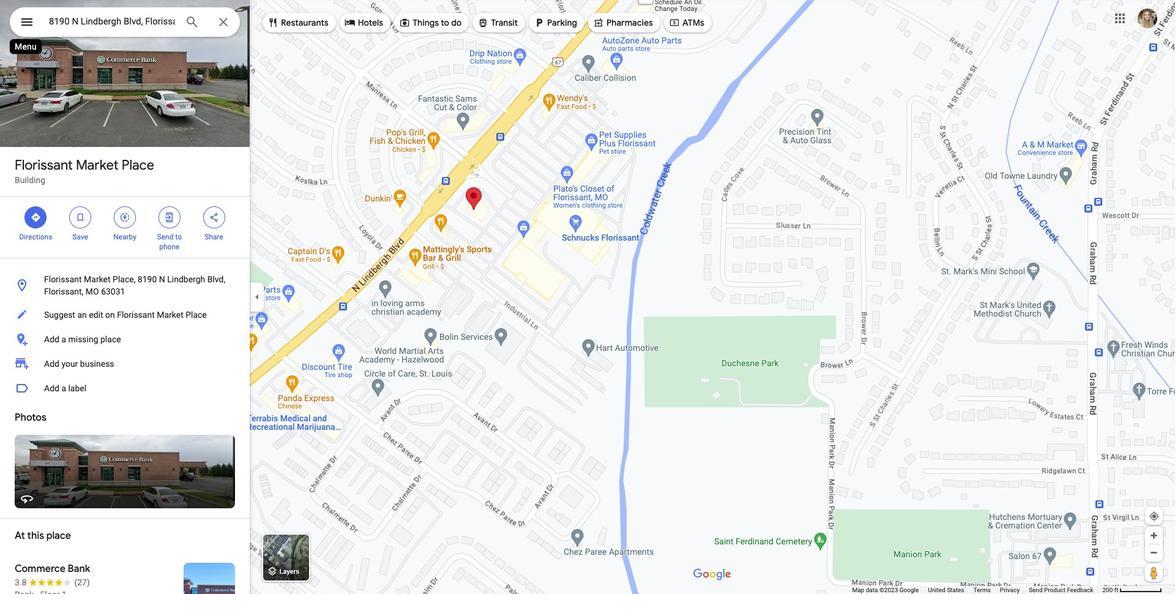 Task type: locate. For each thing, give the bounding box(es) containing it.
add left your
[[44, 359, 59, 369]]

send left product
[[1030, 587, 1043, 593]]

send inside 'send to phone'
[[157, 233, 174, 241]]

1 horizontal spatial place
[[100, 334, 121, 344]]

1 vertical spatial florissant
[[44, 274, 82, 284]]

1 horizontal spatial to
[[441, 17, 450, 28]]

1 horizontal spatial place
[[186, 310, 207, 320]]

pharmacies
[[607, 17, 653, 28]]

1 vertical spatial place
[[186, 310, 207, 320]]

united states
[[929, 587, 965, 593]]

send
[[157, 233, 174, 241], [1030, 587, 1043, 593]]

0 vertical spatial to
[[441, 17, 450, 28]]

2 a from the top
[[61, 383, 66, 393]]

florissant inside florissant market place, 8190 n lindbergh blvd, florissant, mo 63031
[[44, 274, 82, 284]]

send product feedback
[[1030, 587, 1094, 593]]

1 vertical spatial to
[[175, 233, 182, 241]]

0 vertical spatial place
[[122, 157, 154, 174]]

200 ft
[[1103, 587, 1119, 593]]

add your business
[[44, 359, 114, 369]]

0 vertical spatial add
[[44, 334, 59, 344]]

0 vertical spatial send
[[157, 233, 174, 241]]

florissant market place main content
[[0, 0, 250, 594]]

1 horizontal spatial send
[[1030, 587, 1043, 593]]

2 add from the top
[[44, 359, 59, 369]]

terms button
[[974, 586, 991, 594]]

market inside florissant market place, 8190 n lindbergh blvd, florissant, mo 63031
[[84, 274, 111, 284]]

suggest an edit on florissant market place
[[44, 310, 207, 320]]

place down on at the left bottom of page
[[100, 334, 121, 344]]

missing
[[68, 334, 98, 344]]

 parking
[[534, 16, 578, 29]]

map data ©2023 google
[[853, 587, 919, 593]]

building
[[15, 175, 45, 185]]

place up "" on the top left of the page
[[122, 157, 154, 174]]

place
[[100, 334, 121, 344], [46, 530, 71, 542]]

1 a from the top
[[61, 334, 66, 344]]

0 vertical spatial a
[[61, 334, 66, 344]]

0 horizontal spatial send
[[157, 233, 174, 241]]

0 vertical spatial market
[[76, 157, 119, 174]]

privacy
[[1001, 587, 1020, 593]]

actions for florissant market place region
[[0, 197, 250, 258]]

an
[[77, 310, 87, 320]]

add inside button
[[44, 383, 59, 393]]

suggest an edit on florissant market place button
[[0, 303, 250, 327]]

1 vertical spatial a
[[61, 383, 66, 393]]

1 vertical spatial send
[[1030, 587, 1043, 593]]

None field
[[49, 14, 175, 29]]

0 horizontal spatial to
[[175, 233, 182, 241]]

market down n
[[157, 310, 184, 320]]

zoom in image
[[1150, 531, 1159, 540]]

0 horizontal spatial place
[[46, 530, 71, 542]]

1 vertical spatial add
[[44, 359, 59, 369]]

1 vertical spatial place
[[46, 530, 71, 542]]

product
[[1045, 587, 1066, 593]]

to up phone
[[175, 233, 182, 241]]

market up mo
[[84, 274, 111, 284]]

2 vertical spatial market
[[157, 310, 184, 320]]

place
[[122, 157, 154, 174], [186, 310, 207, 320]]

0 vertical spatial florissant
[[15, 157, 73, 174]]

florissant inside florissant market place building
[[15, 157, 73, 174]]

florissant
[[15, 157, 73, 174], [44, 274, 82, 284], [117, 310, 155, 320]]

to left the do
[[441, 17, 450, 28]]

restaurants
[[281, 17, 329, 28]]

at
[[15, 530, 25, 542]]

a inside 'button'
[[61, 334, 66, 344]]

send to phone
[[157, 233, 182, 251]]

florissant,
[[44, 287, 84, 296]]

a for missing
[[61, 334, 66, 344]]

2 vertical spatial add
[[44, 383, 59, 393]]

footer containing map data ©2023 google
[[853, 586, 1103, 594]]

place down lindbergh in the left of the page
[[186, 310, 207, 320]]

send up phone
[[157, 233, 174, 241]]

1 add from the top
[[44, 334, 59, 344]]

phone
[[159, 243, 180, 251]]

add a label button
[[0, 376, 250, 401]]

florissant market place building
[[15, 157, 154, 185]]

2 vertical spatial florissant
[[117, 310, 155, 320]]

google maps element
[[0, 0, 1176, 594]]

to
[[441, 17, 450, 28], [175, 233, 182, 241]]

a left missing
[[61, 334, 66, 344]]

florissant market place, 8190 n lindbergh blvd, florissant, mo 63031
[[44, 274, 225, 296]]

market up 
[[76, 157, 119, 174]]

add a label
[[44, 383, 86, 393]]


[[534, 16, 545, 29]]

states
[[948, 587, 965, 593]]

0 vertical spatial place
[[100, 334, 121, 344]]

add for add a label
[[44, 383, 59, 393]]

a inside button
[[61, 383, 66, 393]]

place inside button
[[186, 310, 207, 320]]

data
[[866, 587, 879, 593]]

3 add from the top
[[44, 383, 59, 393]]

florissant market place, 8190 n lindbergh blvd, florissant, mo 63031 button
[[0, 268, 250, 303]]

show street view coverage image
[[1146, 563, 1164, 582]]

business
[[80, 359, 114, 369]]

add
[[44, 334, 59, 344], [44, 359, 59, 369], [44, 383, 59, 393]]

send for send to phone
[[157, 233, 174, 241]]

collapse side panel image
[[250, 290, 264, 304]]

lindbergh
[[167, 274, 205, 284]]

add inside 'button'
[[44, 334, 59, 344]]

florissant right on at the left bottom of page
[[117, 310, 155, 320]]

send for send product feedback
[[1030, 587, 1043, 593]]

google account: michelle dermenjian  
(michelle.dermenjian@adept.ai) image
[[1139, 8, 1158, 28]]

add down suggest
[[44, 334, 59, 344]]

footer
[[853, 586, 1103, 594]]

send inside send product feedback button
[[1030, 587, 1043, 593]]

market for place,
[[84, 274, 111, 284]]

privacy button
[[1001, 586, 1020, 594]]

1 vertical spatial market
[[84, 274, 111, 284]]

share
[[205, 233, 223, 241]]

a left label
[[61, 383, 66, 393]]

show your location image
[[1150, 511, 1161, 522]]

atms
[[683, 17, 705, 28]]

 hotels
[[345, 16, 383, 29]]

add left label
[[44, 383, 59, 393]]


[[75, 211, 86, 224]]

add for add your business
[[44, 359, 59, 369]]

florissant up florissant,
[[44, 274, 82, 284]]

place inside florissant market place building
[[122, 157, 154, 174]]

a
[[61, 334, 66, 344], [61, 383, 66, 393]]


[[593, 16, 604, 29]]

edit
[[89, 310, 103, 320]]


[[268, 16, 279, 29]]

place right the this
[[46, 530, 71, 542]]

do
[[452, 17, 462, 28]]

send product feedback button
[[1030, 586, 1094, 594]]

none field inside 8190 n lindbergh blvd, florissant, mo 63031 "field"
[[49, 14, 175, 29]]

market inside florissant market place building
[[76, 157, 119, 174]]

0 horizontal spatial place
[[122, 157, 154, 174]]

market
[[76, 157, 119, 174], [84, 274, 111, 284], [157, 310, 184, 320]]

united states button
[[929, 586, 965, 594]]

place,
[[113, 274, 136, 284]]

florissant up building
[[15, 157, 73, 174]]



Task type: describe. For each thing, give the bounding box(es) containing it.
map
[[853, 587, 865, 593]]

 button
[[10, 7, 44, 39]]

zoom out image
[[1150, 548, 1159, 557]]

things
[[413, 17, 439, 28]]

3.8 stars 27 reviews image
[[15, 576, 90, 589]]

add for add a missing place
[[44, 334, 59, 344]]

florissant for place,
[[44, 274, 82, 284]]

place inside 'button'
[[100, 334, 121, 344]]

to inside  things to do
[[441, 17, 450, 28]]

bank
[[68, 563, 90, 575]]


[[164, 211, 175, 224]]


[[20, 13, 34, 31]]

 atms
[[669, 16, 705, 29]]

ft
[[1115, 587, 1119, 593]]

8190 N Lindbergh Blvd, Florissant, MO 63031 field
[[10, 7, 240, 37]]


[[209, 211, 220, 224]]

directions
[[19, 233, 52, 241]]

63031
[[101, 287, 125, 296]]

google
[[900, 587, 919, 593]]

your
[[61, 359, 78, 369]]

n
[[159, 274, 165, 284]]

a for label
[[61, 383, 66, 393]]

suggest
[[44, 310, 75, 320]]

©2023
[[880, 587, 899, 593]]

add your business link
[[0, 352, 250, 376]]

commerce
[[15, 563, 65, 575]]

transit
[[491, 17, 518, 28]]

save
[[72, 233, 88, 241]]


[[478, 16, 489, 29]]

200 ft button
[[1103, 587, 1163, 593]]

terms
[[974, 587, 991, 593]]

market for place
[[76, 157, 119, 174]]

layers
[[280, 568, 299, 576]]

commerce bank
[[15, 563, 90, 575]]


[[119, 211, 130, 224]]

footer inside the google maps element
[[853, 586, 1103, 594]]

 search field
[[10, 7, 240, 39]]


[[399, 16, 410, 29]]

feedback
[[1068, 587, 1094, 593]]

parking
[[548, 17, 578, 28]]

 pharmacies
[[593, 16, 653, 29]]

add a missing place
[[44, 334, 121, 344]]

nearby
[[113, 233, 137, 241]]

200
[[1103, 587, 1114, 593]]

at this place
[[15, 530, 71, 542]]

this
[[27, 530, 44, 542]]

photos
[[15, 412, 46, 424]]

 things to do
[[399, 16, 462, 29]]

label
[[68, 383, 86, 393]]


[[669, 16, 680, 29]]

to inside 'send to phone'
[[175, 233, 182, 241]]

8190
[[138, 274, 157, 284]]

florissant for place
[[15, 157, 73, 174]]

united
[[929, 587, 946, 593]]

add a missing place button
[[0, 327, 250, 352]]

3.8
[[15, 578, 27, 587]]

 restaurants
[[268, 16, 329, 29]]

blvd,
[[207, 274, 225, 284]]

hotels
[[358, 17, 383, 28]]

on
[[105, 310, 115, 320]]


[[30, 211, 41, 224]]

mo
[[86, 287, 99, 296]]

(27)
[[74, 578, 90, 587]]


[[345, 16, 356, 29]]

 transit
[[478, 16, 518, 29]]



Task type: vqa. For each thing, say whether or not it's contained in the screenshot.


